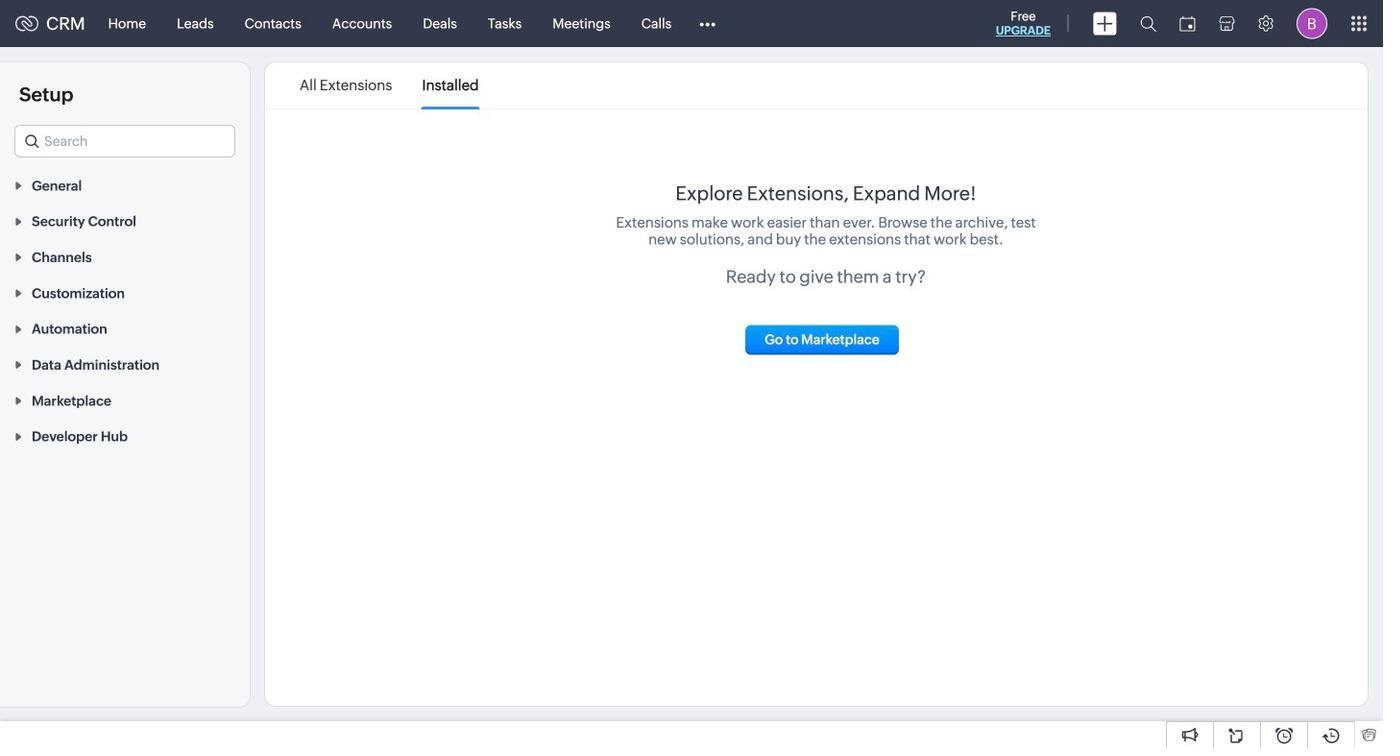 Task type: vqa. For each thing, say whether or not it's contained in the screenshot.
field in the left of the page
yes



Task type: describe. For each thing, give the bounding box(es) containing it.
search image
[[1141, 15, 1157, 32]]

Other Modules field
[[687, 8, 729, 39]]

Search text field
[[15, 126, 234, 157]]

profile element
[[1286, 0, 1340, 47]]

profile image
[[1297, 8, 1328, 39]]

create menu element
[[1082, 0, 1129, 47]]

search element
[[1129, 0, 1169, 47]]



Task type: locate. For each thing, give the bounding box(es) containing it.
create menu image
[[1094, 12, 1118, 35]]

calendar image
[[1180, 16, 1196, 31]]

None field
[[14, 125, 235, 158]]

logo image
[[15, 16, 38, 31]]



